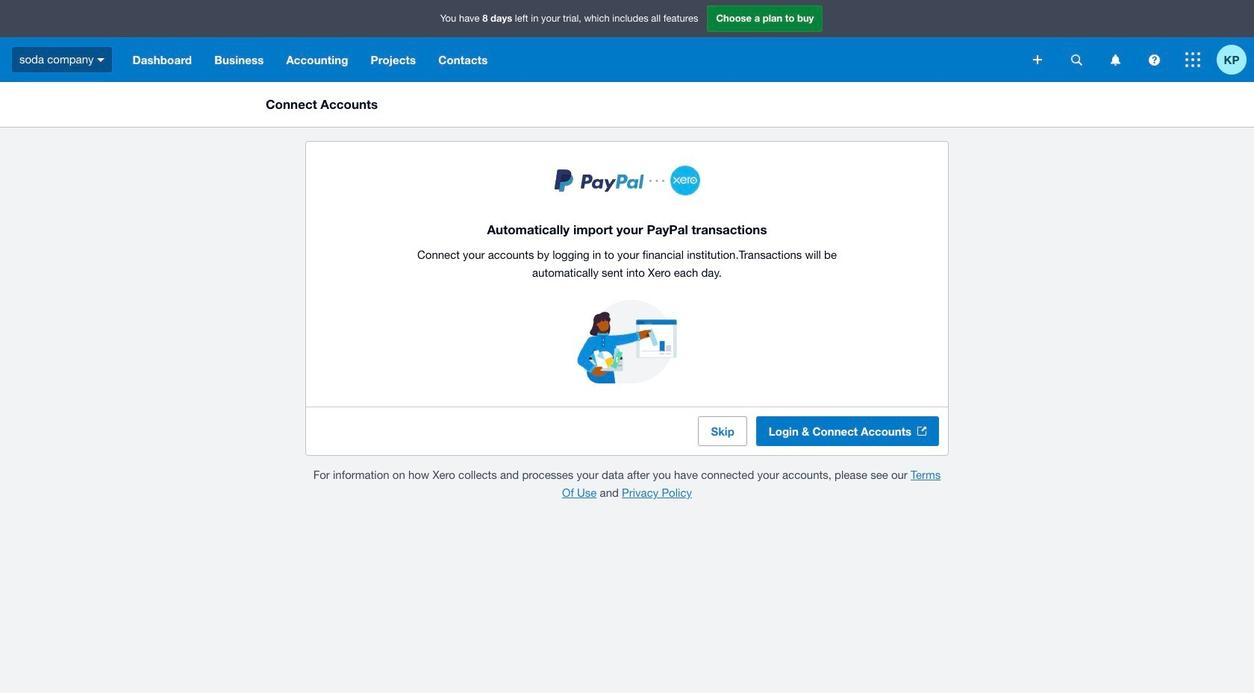 Task type: describe. For each thing, give the bounding box(es) containing it.
connect between your bank and xero image
[[403, 166, 852, 220]]

svg image
[[97, 58, 105, 62]]



Task type: locate. For each thing, give the bounding box(es) containing it.
paypal image
[[555, 170, 644, 192]]

svg image
[[1186, 52, 1201, 67], [1072, 54, 1083, 65], [1111, 54, 1121, 65], [1149, 54, 1160, 65], [1034, 55, 1043, 64]]

banner
[[0, 0, 1255, 82]]



Task type: vqa. For each thing, say whether or not it's contained in the screenshot.
svg image
yes



